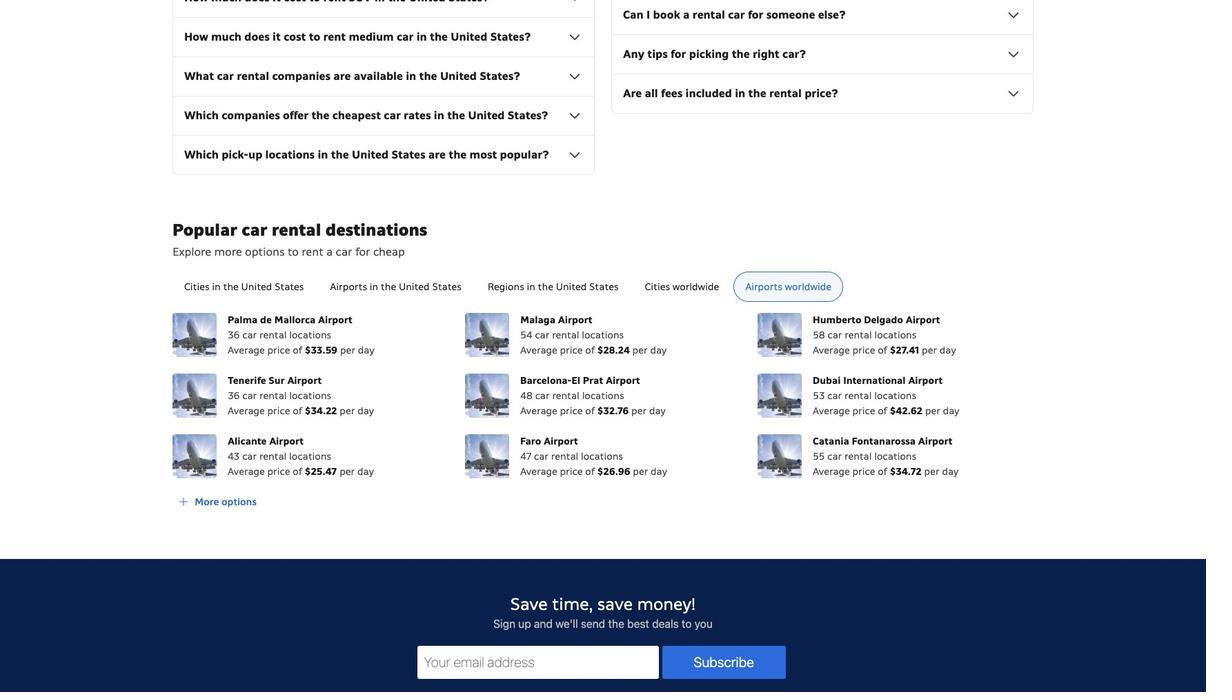 Task type: locate. For each thing, give the bounding box(es) containing it.
36 down tenerife
[[228, 390, 240, 403]]

per right $28.24
[[632, 345, 648, 357]]

1 horizontal spatial worldwide
[[785, 281, 831, 293]]

rental inside 'dropdown button'
[[693, 8, 725, 22]]

48
[[520, 390, 533, 403]]

day right $34.22
[[358, 405, 374, 418]]

day right $26.96 at bottom
[[651, 466, 667, 478]]

most
[[470, 148, 497, 162]]

0 horizontal spatial a
[[326, 245, 333, 260]]

states?
[[490, 30, 531, 44], [480, 69, 520, 84], [508, 109, 548, 123]]

of left "$34.72"
[[878, 466, 887, 478]]

price left $25.47
[[267, 466, 290, 478]]

the down 'cheap'
[[381, 281, 396, 293]]

2 cities from the left
[[645, 281, 670, 293]]

1 cities from the left
[[184, 281, 209, 293]]

2 horizontal spatial for
[[748, 8, 763, 22]]

price down el
[[560, 405, 583, 418]]

rental inside palma de mallorca airport 36 car rental locations average price of $33.59 per day
[[259, 329, 287, 342]]

1 worldwide from the left
[[673, 281, 719, 293]]

price down sur
[[267, 405, 290, 418]]

locations down offer
[[265, 148, 315, 162]]

1 which from the top
[[184, 109, 219, 123]]

0 vertical spatial rent
[[323, 30, 346, 44]]

states inside the airports in the united states button
[[432, 281, 461, 293]]

price inside tenerife sur airport 36 car rental locations average price of $34.22 per day
[[267, 405, 290, 418]]

day right "$34.72"
[[942, 466, 959, 478]]

cities in the united states
[[184, 281, 304, 293]]

locations inside dubai international airport 53 car rental locations average price of $42.62 per day
[[874, 390, 916, 403]]

which
[[184, 109, 219, 123], [184, 148, 219, 162]]

can i book a rental car for someone else?
[[623, 8, 846, 22]]

2 vertical spatial to
[[682, 618, 692, 631]]

car down barcelona-
[[535, 390, 550, 403]]

in inside "how much does it cost to rent medium car in the united states?" dropdown button
[[417, 30, 427, 44]]

price down fontanarossa
[[853, 466, 875, 478]]

to inside save time, save money! sign up and we'll send the best deals to you
[[682, 618, 692, 631]]

popular?
[[500, 148, 549, 162]]

2 36 from the top
[[228, 390, 240, 403]]

tab list containing cities in the united states
[[161, 272, 1045, 303]]

states up mallorca
[[275, 281, 304, 293]]

average down the 55
[[813, 466, 850, 478]]

are
[[333, 69, 351, 84], [428, 148, 446, 162]]

55
[[813, 451, 825, 463]]

day inside dubai international airport 53 car rental locations average price of $42.62 per day
[[943, 405, 960, 418]]

0 vertical spatial for
[[748, 8, 763, 22]]

for left 'someone'
[[748, 8, 763, 22]]

price up sur
[[267, 345, 290, 357]]

airports up the cheap car rental at humberto delgado airport – lis image
[[745, 281, 782, 293]]

locations up $25.47
[[289, 451, 331, 463]]

36 down 'palma'
[[228, 329, 240, 342]]

in
[[417, 30, 427, 44], [406, 69, 416, 84], [735, 86, 745, 101], [434, 109, 444, 123], [318, 148, 328, 162], [212, 281, 221, 293], [370, 281, 378, 293], [527, 281, 535, 293]]

in inside cities in the united states button
[[212, 281, 221, 293]]

the right rates
[[447, 109, 465, 123]]

car inside humberto delgado airport 58 car rental locations average price of $27.41 per day
[[828, 329, 842, 342]]

of left $34.22
[[293, 405, 302, 418]]

in inside the regions in the united states button
[[527, 281, 535, 293]]

save
[[510, 594, 548, 616]]

day right the $42.62
[[943, 405, 960, 418]]

book
[[653, 8, 680, 22]]

airports worldwide button
[[734, 272, 843, 302]]

rental inside malaga airport 54 car rental locations average price of $28.24 per day
[[552, 329, 579, 342]]

per right $34.22
[[340, 405, 355, 418]]

how much does it cost to rent medium car in the united states?
[[184, 30, 531, 44]]

car inside catania fontanarossa airport 55 car rental locations average price of $34.72 per day
[[827, 451, 842, 463]]

cities for cities in the united states
[[184, 281, 209, 293]]

locations up $32.76 on the bottom
[[582, 390, 624, 403]]

are inside "dropdown button"
[[428, 148, 446, 162]]

airports in the united states
[[330, 281, 461, 293]]

0 vertical spatial are
[[333, 69, 351, 84]]

1 vertical spatial for
[[671, 47, 686, 62]]

cheap car rental at tenerife sur airport – tfs image
[[172, 374, 217, 418]]

average inside barcelona-el prat airport 48 car rental locations average price of $32.76 per day
[[520, 405, 557, 418]]

how much does it cost to rent medium car in the united states? button
[[184, 29, 583, 46]]

up inside save time, save money! sign up and we'll send the best deals to you
[[518, 618, 531, 631]]

per inside alicante airport 43 car rental locations average price of $25.47 per day
[[340, 466, 355, 478]]

options right more
[[245, 245, 285, 260]]

catania fontanarossa airport 55 car rental locations average price of $34.72 per day
[[813, 436, 959, 478]]

1 horizontal spatial to
[[309, 30, 320, 44]]

cities
[[184, 281, 209, 293], [645, 281, 670, 293]]

of left $32.76 on the bottom
[[585, 405, 595, 418]]

2 vertical spatial for
[[355, 245, 370, 260]]

airport right malaga
[[558, 314, 592, 327]]

average down 47
[[520, 466, 557, 478]]

rental inside catania fontanarossa airport 55 car rental locations average price of $34.72 per day
[[845, 451, 872, 463]]

how
[[184, 30, 208, 44]]

the down save
[[608, 618, 624, 631]]

1 vertical spatial states?
[[480, 69, 520, 84]]

which for which pick-up locations in the united states are the most popular?
[[184, 148, 219, 162]]

barcelona-
[[520, 375, 571, 387]]

what car rental companies are available in the united states?
[[184, 69, 520, 84]]

in right medium
[[417, 30, 427, 44]]

price inside barcelona-el prat airport 48 car rental locations average price of $32.76 per day
[[560, 405, 583, 418]]

airports for airports worldwide
[[745, 281, 782, 293]]

of left $26.96 at bottom
[[585, 466, 595, 478]]

in right regions
[[527, 281, 535, 293]]

day right $33.59
[[358, 345, 374, 357]]

in down 'cheap'
[[370, 281, 378, 293]]

per right $33.59
[[340, 345, 355, 357]]

pick-
[[222, 148, 248, 162]]

cheap car rental at malaga airport – agp image
[[465, 314, 509, 358]]

locations up $28.24
[[582, 329, 624, 342]]

per right $26.96 at bottom
[[633, 466, 648, 478]]

options inside popular car rental destinations explore more options to rent a car for cheap
[[245, 245, 285, 260]]

you
[[695, 618, 713, 631]]

the right medium
[[430, 30, 448, 44]]

per
[[340, 345, 355, 357], [632, 345, 648, 357], [922, 345, 937, 357], [340, 405, 355, 418], [631, 405, 647, 418], [925, 405, 940, 418], [340, 466, 355, 478], [633, 466, 648, 478], [924, 466, 940, 478]]

airport up $27.41
[[906, 314, 940, 327]]

$27.41
[[890, 345, 919, 357]]

states inside cities in the united states button
[[275, 281, 304, 293]]

rental
[[693, 8, 725, 22], [237, 69, 269, 84], [769, 86, 802, 101], [272, 220, 321, 241], [259, 329, 287, 342], [552, 329, 579, 342], [845, 329, 872, 342], [259, 390, 287, 403], [552, 390, 580, 403], [845, 390, 872, 403], [259, 451, 287, 463], [551, 451, 578, 463], [845, 451, 872, 463]]

54
[[520, 329, 532, 342]]

of left $27.41
[[878, 345, 887, 357]]

car right 53
[[827, 390, 842, 403]]

in down which companies offer the cheapest car rates  in the united states?
[[318, 148, 328, 162]]

airport inside barcelona-el prat airport 48 car rental locations average price of $32.76 per day
[[606, 375, 640, 387]]

in right included
[[735, 86, 745, 101]]

airport down the $42.62
[[918, 436, 953, 448]]

states inside the regions in the united states button
[[589, 281, 619, 293]]

worldwide
[[673, 281, 719, 293], [785, 281, 831, 293]]

airport up the $42.62
[[908, 375, 943, 387]]

are inside dropdown button
[[333, 69, 351, 84]]

1 vertical spatial a
[[326, 245, 333, 260]]

2 vertical spatial states?
[[508, 109, 548, 123]]

day inside malaga airport 54 car rental locations average price of $28.24 per day
[[650, 345, 667, 357]]

send
[[581, 618, 605, 631]]

in right available
[[406, 69, 416, 84]]

cities in the united states button
[[172, 272, 316, 302]]

in inside which companies offer the cheapest car rates  in the united states? dropdown button
[[434, 109, 444, 123]]

for
[[748, 8, 763, 22], [671, 47, 686, 62], [355, 245, 370, 260]]

2 horizontal spatial to
[[682, 618, 692, 631]]

average down the 43
[[228, 466, 265, 478]]

states left regions
[[432, 281, 461, 293]]

united
[[451, 30, 487, 44], [440, 69, 477, 84], [468, 109, 505, 123], [352, 148, 389, 162], [241, 281, 272, 293], [399, 281, 430, 293], [556, 281, 587, 293]]

0 horizontal spatial to
[[287, 245, 299, 260]]

locations up $26.96 at bottom
[[581, 451, 623, 463]]

in inside what car rental companies are available in the united states? dropdown button
[[406, 69, 416, 84]]

1 airports from the left
[[330, 281, 367, 293]]

of left $25.47
[[293, 466, 302, 478]]

airport
[[318, 314, 353, 327], [558, 314, 592, 327], [906, 314, 940, 327], [287, 375, 322, 387], [606, 375, 640, 387], [908, 375, 943, 387], [269, 436, 304, 448], [544, 436, 578, 448], [918, 436, 953, 448]]

cities worldwide
[[645, 281, 719, 293]]

the down cheapest
[[331, 148, 349, 162]]

locations up $27.41
[[875, 329, 917, 342]]

0 horizontal spatial are
[[333, 69, 351, 84]]

car down tenerife
[[242, 390, 257, 403]]

price inside humberto delgado airport 58 car rental locations average price of $27.41 per day
[[853, 345, 875, 357]]

tenerife sur airport 36 car rental locations average price of $34.22 per day
[[228, 375, 374, 418]]

to
[[309, 30, 320, 44], [287, 245, 299, 260], [682, 618, 692, 631]]

0 vertical spatial states?
[[490, 30, 531, 44]]

of inside dubai international airport 53 car rental locations average price of $42.62 per day
[[878, 405, 887, 418]]

1 vertical spatial 36
[[228, 390, 240, 403]]

for right tips
[[671, 47, 686, 62]]

2 which from the top
[[184, 148, 219, 162]]

rent inside dropdown button
[[323, 30, 346, 44]]

locations up $34.22
[[289, 390, 331, 403]]

cheapest
[[332, 109, 381, 123]]

per right $27.41
[[922, 345, 937, 357]]

rental inside dubai international airport 53 car rental locations average price of $42.62 per day
[[845, 390, 872, 403]]

options inside button
[[221, 496, 257, 509]]

0 vertical spatial to
[[309, 30, 320, 44]]

car down alicante
[[242, 451, 257, 463]]

0 horizontal spatial up
[[248, 148, 262, 162]]

per right "$34.72"
[[924, 466, 940, 478]]

0 horizontal spatial cities
[[184, 281, 209, 293]]

average down 53
[[813, 405, 850, 418]]

price?
[[805, 86, 838, 101]]

it
[[273, 30, 281, 44]]

0 vertical spatial a
[[683, 8, 690, 22]]

1 horizontal spatial for
[[671, 47, 686, 62]]

companies up the pick- at the left top
[[222, 109, 280, 123]]

in down more
[[212, 281, 221, 293]]

1 horizontal spatial cities
[[645, 281, 670, 293]]

2 worldwide from the left
[[785, 281, 831, 293]]

de
[[260, 314, 272, 327]]

average
[[228, 345, 265, 357], [520, 345, 557, 357], [813, 345, 850, 357], [228, 405, 265, 418], [520, 405, 557, 418], [813, 405, 850, 418], [228, 466, 265, 478], [520, 466, 557, 478], [813, 466, 850, 478]]

more
[[195, 496, 219, 509]]

airport right prat
[[606, 375, 640, 387]]

price left $26.96 at bottom
[[560, 466, 583, 478]]

which left the pick- at the left top
[[184, 148, 219, 162]]

cheap car rental at faro airport – fao image
[[465, 435, 509, 479]]

car down 'palma'
[[242, 329, 257, 342]]

0 vertical spatial up
[[248, 148, 262, 162]]

car
[[728, 8, 745, 22], [397, 30, 414, 44], [217, 69, 234, 84], [384, 109, 401, 123], [242, 220, 267, 241], [336, 245, 352, 260], [242, 329, 257, 342], [535, 329, 549, 342], [828, 329, 842, 342], [242, 390, 257, 403], [535, 390, 550, 403], [827, 390, 842, 403], [242, 451, 257, 463], [534, 451, 549, 463], [827, 451, 842, 463]]

per inside malaga airport 54 car rental locations average price of $28.24 per day
[[632, 345, 648, 357]]

of inside palma de mallorca airport 36 car rental locations average price of $33.59 per day
[[293, 345, 302, 357]]

states for cities in the united states
[[275, 281, 304, 293]]

0 horizontal spatial airports
[[330, 281, 367, 293]]

1 vertical spatial which
[[184, 148, 219, 162]]

day right $28.24
[[650, 345, 667, 357]]

tips
[[647, 47, 668, 62]]

car right medium
[[397, 30, 414, 44]]

states for airports in the united states
[[432, 281, 461, 293]]

1 horizontal spatial are
[[428, 148, 446, 162]]

Your email address email field
[[417, 647, 659, 680]]

can
[[623, 8, 644, 22]]

locations up the $42.62
[[874, 390, 916, 403]]

car inside barcelona-el prat airport 48 car rental locations average price of $32.76 per day
[[535, 390, 550, 403]]

right
[[753, 47, 780, 62]]

humberto
[[813, 314, 861, 327]]

price inside catania fontanarossa airport 55 car rental locations average price of $34.72 per day
[[853, 466, 875, 478]]

popular
[[172, 220, 237, 241]]

airports
[[330, 281, 367, 293], [745, 281, 782, 293]]

car down "humberto"
[[828, 329, 842, 342]]

which inside "dropdown button"
[[184, 148, 219, 162]]

malaga airport 54 car rental locations average price of $28.24 per day
[[520, 314, 667, 357]]

1 36 from the top
[[228, 329, 240, 342]]

day right $32.76 on the bottom
[[649, 405, 666, 418]]

in inside which pick-up locations in the united states are the most popular? "dropdown button"
[[318, 148, 328, 162]]

0 vertical spatial 36
[[228, 329, 240, 342]]

airport up $33.59
[[318, 314, 353, 327]]

international
[[843, 375, 906, 387]]

per right $25.47
[[340, 466, 355, 478]]

price
[[267, 345, 290, 357], [560, 345, 583, 357], [853, 345, 875, 357], [267, 405, 290, 418], [560, 405, 583, 418], [853, 405, 875, 418], [267, 466, 290, 478], [560, 466, 583, 478], [853, 466, 875, 478]]

the
[[430, 30, 448, 44], [732, 47, 750, 62], [419, 69, 437, 84], [748, 86, 766, 101], [311, 109, 329, 123], [447, 109, 465, 123], [331, 148, 349, 162], [449, 148, 467, 162], [223, 281, 239, 293], [381, 281, 396, 293], [538, 281, 553, 293], [608, 618, 624, 631]]

of left the $42.62
[[878, 405, 887, 418]]

which for which companies offer the cheapest car rates  in the united states?
[[184, 109, 219, 123]]

0 horizontal spatial for
[[355, 245, 370, 260]]

of inside alicante airport 43 car rental locations average price of $25.47 per day
[[293, 466, 302, 478]]

can i book a rental car for someone else? button
[[623, 7, 1022, 24]]

are all fees included in the rental price? button
[[623, 86, 1022, 102]]

1 vertical spatial are
[[428, 148, 446, 162]]

states down rates
[[391, 148, 425, 162]]

faro airport 47 car rental locations average price of $26.96 per day
[[520, 436, 667, 478]]

palma
[[228, 314, 258, 327]]

1 vertical spatial to
[[287, 245, 299, 260]]

to right cost
[[309, 30, 320, 44]]

cheap car rental at dubai international airport – dxb image
[[758, 374, 802, 418]]

palma de mallorca airport 36 car rental locations average price of $33.59 per day
[[228, 314, 374, 357]]

which down what
[[184, 109, 219, 123]]

we'll
[[556, 618, 578, 631]]

1 vertical spatial options
[[221, 496, 257, 509]]

options right 'more'
[[221, 496, 257, 509]]

car down catania
[[827, 451, 842, 463]]

are all fees included in the rental price?
[[623, 86, 838, 101]]

car right 47
[[534, 451, 549, 463]]

locations inside alicante airport 43 car rental locations average price of $25.47 per day
[[289, 451, 331, 463]]

per inside dubai international airport 53 car rental locations average price of $42.62 per day
[[925, 405, 940, 418]]

1 vertical spatial rent
[[302, 245, 323, 260]]

a inside 'dropdown button'
[[683, 8, 690, 22]]

of left $33.59
[[293, 345, 302, 357]]

day inside catania fontanarossa airport 55 car rental locations average price of $34.72 per day
[[942, 466, 959, 478]]

of left $28.24
[[585, 345, 595, 357]]

locations inside humberto delgado airport 58 car rental locations average price of $27.41 per day
[[875, 329, 917, 342]]

to left you
[[682, 618, 692, 631]]

regions in the united states button
[[476, 272, 630, 302]]

alicante airport 43 car rental locations average price of $25.47 per day
[[228, 436, 374, 478]]

locations inside palma de mallorca airport 36 car rental locations average price of $33.59 per day
[[289, 329, 331, 342]]

car up any tips for picking the right car?
[[728, 8, 745, 22]]

1 vertical spatial up
[[518, 618, 531, 631]]

1 horizontal spatial a
[[683, 8, 690, 22]]

1 horizontal spatial airports
[[745, 281, 782, 293]]

deals
[[652, 618, 679, 631]]

airport right alicante
[[269, 436, 304, 448]]

the left right
[[732, 47, 750, 62]]

1 vertical spatial companies
[[222, 109, 280, 123]]

airport inside tenerife sur airport 36 car rental locations average price of $34.22 per day
[[287, 375, 322, 387]]

0 horizontal spatial worldwide
[[673, 281, 719, 293]]

per right the $42.62
[[925, 405, 940, 418]]

2 airports from the left
[[745, 281, 782, 293]]

$33.59
[[305, 345, 338, 357]]

average inside humberto delgado airport 58 car rental locations average price of $27.41 per day
[[813, 345, 850, 357]]

for down 'destinations'
[[355, 245, 370, 260]]

states for regions in the united states
[[589, 281, 619, 293]]

rent
[[323, 30, 346, 44], [302, 245, 323, 260]]

day inside humberto delgado airport 58 car rental locations average price of $27.41 per day
[[940, 345, 956, 357]]

for inside 'dropdown button'
[[748, 8, 763, 22]]

0 vertical spatial which
[[184, 109, 219, 123]]

0 vertical spatial options
[[245, 245, 285, 260]]

1 horizontal spatial up
[[518, 618, 531, 631]]

average down '54'
[[520, 345, 557, 357]]

airport inside catania fontanarossa airport 55 car rental locations average price of $34.72 per day
[[918, 436, 953, 448]]

car?
[[782, 47, 806, 62]]

average down 58
[[813, 345, 850, 357]]

per inside catania fontanarossa airport 55 car rental locations average price of $34.72 per day
[[924, 466, 940, 478]]

fontanarossa
[[852, 436, 916, 448]]

tab list
[[161, 272, 1045, 303]]

airport right sur
[[287, 375, 322, 387]]

average up tenerife
[[228, 345, 265, 357]]

53
[[813, 390, 825, 403]]

price up el
[[560, 345, 583, 357]]



Task type: describe. For each thing, give the bounding box(es) containing it.
per inside faro airport 47 car rental locations average price of $26.96 per day
[[633, 466, 648, 478]]

the down right
[[748, 86, 766, 101]]

price inside dubai international airport 53 car rental locations average price of $42.62 per day
[[853, 405, 875, 418]]

cheap car rental at alicante airport – alc image
[[172, 435, 217, 479]]

car down 'destinations'
[[336, 245, 352, 260]]

locations inside barcelona-el prat airport 48 car rental locations average price of $32.76 per day
[[582, 390, 624, 403]]

airport inside palma de mallorca airport 36 car rental locations average price of $33.59 per day
[[318, 314, 353, 327]]

rates
[[404, 109, 431, 123]]

day inside tenerife sur airport 36 car rental locations average price of $34.22 per day
[[358, 405, 374, 418]]

car inside tenerife sur airport 36 car rental locations average price of $34.22 per day
[[242, 390, 257, 403]]

prat
[[583, 375, 603, 387]]

day inside faro airport 47 car rental locations average price of $26.96 per day
[[651, 466, 667, 478]]

explore
[[172, 245, 211, 260]]

average inside palma de mallorca airport 36 car rental locations average price of $33.59 per day
[[228, 345, 265, 357]]

car right what
[[217, 69, 234, 84]]

in inside the airports in the united states button
[[370, 281, 378, 293]]

average inside catania fontanarossa airport 55 car rental locations average price of $34.72 per day
[[813, 466, 850, 478]]

of inside catania fontanarossa airport 55 car rental locations average price of $34.72 per day
[[878, 466, 887, 478]]

what
[[184, 69, 214, 84]]

per inside barcelona-el prat airport 48 car rental locations average price of $32.76 per day
[[631, 405, 647, 418]]

per inside palma de mallorca airport 36 car rental locations average price of $33.59 per day
[[340, 345, 355, 357]]

locations inside which pick-up locations in the united states are the most popular? "dropdown button"
[[265, 148, 315, 162]]

states inside which pick-up locations in the united states are the most popular? "dropdown button"
[[391, 148, 425, 162]]

the right offer
[[311, 109, 329, 123]]

the down more
[[223, 281, 239, 293]]

which pick-up locations in the united states are the most popular? button
[[184, 147, 583, 164]]

car inside palma de mallorca airport 36 car rental locations average price of $33.59 per day
[[242, 329, 257, 342]]

regions
[[488, 281, 524, 293]]

to inside dropdown button
[[309, 30, 320, 44]]

best
[[627, 618, 649, 631]]

car up more
[[242, 220, 267, 241]]

locations inside catania fontanarossa airport 55 car rental locations average price of $34.72 per day
[[874, 451, 916, 463]]

car inside dubai international airport 53 car rental locations average price of $42.62 per day
[[827, 390, 842, 403]]

$34.22
[[305, 405, 337, 418]]

any tips for picking the right car?
[[623, 47, 806, 62]]

airports for airports in the united states
[[330, 281, 367, 293]]

locations inside tenerife sur airport 36 car rental locations average price of $34.22 per day
[[289, 390, 331, 403]]

$34.72
[[890, 466, 922, 478]]

cities for cities worldwide
[[645, 281, 670, 293]]

average inside tenerife sur airport 36 car rental locations average price of $34.22 per day
[[228, 405, 265, 418]]

average inside malaga airport 54 car rental locations average price of $28.24 per day
[[520, 345, 557, 357]]

rental inside faro airport 47 car rental locations average price of $26.96 per day
[[551, 451, 578, 463]]

car inside malaga airport 54 car rental locations average price of $28.24 per day
[[535, 329, 549, 342]]

the up rates
[[419, 69, 437, 84]]

and
[[534, 618, 553, 631]]

in inside are all fees included in the rental price? dropdown button
[[735, 86, 745, 101]]

airport inside alicante airport 43 car rental locations average price of $25.47 per day
[[269, 436, 304, 448]]

36 inside tenerife sur airport 36 car rental locations average price of $34.22 per day
[[228, 390, 240, 403]]

i
[[647, 8, 650, 22]]

much
[[211, 30, 241, 44]]

all
[[645, 86, 658, 101]]

locations inside malaga airport 54 car rental locations average price of $28.24 per day
[[582, 329, 624, 342]]

cost
[[284, 30, 306, 44]]

offer
[[283, 109, 309, 123]]

for inside popular car rental destinations explore more options to rent a car for cheap
[[355, 245, 370, 260]]

else?
[[818, 8, 846, 22]]

$28.24
[[597, 345, 630, 357]]

price inside palma de mallorca airport 36 car rental locations average price of $33.59 per day
[[267, 345, 290, 357]]

alicante
[[228, 436, 267, 448]]

the inside save time, save money! sign up and we'll send the best deals to you
[[608, 618, 624, 631]]

$26.96
[[597, 466, 630, 478]]

the left most
[[449, 148, 467, 162]]

price inside alicante airport 43 car rental locations average price of $25.47 per day
[[267, 466, 290, 478]]

catania
[[813, 436, 849, 448]]

locations inside faro airport 47 car rental locations average price of $26.96 per day
[[581, 451, 623, 463]]

the up malaga
[[538, 281, 553, 293]]

for inside dropdown button
[[671, 47, 686, 62]]

price inside malaga airport 54 car rental locations average price of $28.24 per day
[[560, 345, 583, 357]]

medium
[[349, 30, 394, 44]]

of inside tenerife sur airport 36 car rental locations average price of $34.22 per day
[[293, 405, 302, 418]]

up inside "dropdown button"
[[248, 148, 262, 162]]

delgado
[[864, 314, 903, 327]]

of inside malaga airport 54 car rental locations average price of $28.24 per day
[[585, 345, 595, 357]]

someone
[[766, 8, 815, 22]]

destinations
[[326, 220, 427, 241]]

average inside faro airport 47 car rental locations average price of $26.96 per day
[[520, 466, 557, 478]]

average inside alicante airport 43 car rental locations average price of $25.47 per day
[[228, 466, 265, 478]]

picking
[[689, 47, 729, 62]]

58
[[813, 329, 825, 342]]

per inside tenerife sur airport 36 car rental locations average price of $34.22 per day
[[340, 405, 355, 418]]

popular car rental destinations explore more options to rent a car for cheap
[[172, 220, 427, 260]]

$32.76
[[597, 405, 629, 418]]

cheap car rental at palma de mallorca airport – pmi image
[[172, 314, 217, 358]]

united inside "dropdown button"
[[352, 148, 389, 162]]

are
[[623, 86, 642, 101]]

cheap car rental at catania fontanarossa airport – cta image
[[758, 435, 802, 479]]

car left rates
[[384, 109, 401, 123]]

fees
[[661, 86, 683, 101]]

dubai
[[813, 375, 841, 387]]

tenerife
[[228, 375, 266, 387]]

price inside faro airport 47 car rental locations average price of $26.96 per day
[[560, 466, 583, 478]]

any
[[623, 47, 644, 62]]

mallorca
[[274, 314, 316, 327]]

average inside dubai international airport 53 car rental locations average price of $42.62 per day
[[813, 405, 850, 418]]

worldwide for cities worldwide
[[673, 281, 719, 293]]

worldwide for airports worldwide
[[785, 281, 831, 293]]

airport inside dubai international airport 53 car rental locations average price of $42.62 per day
[[908, 375, 943, 387]]

47
[[520, 451, 531, 463]]

rental inside tenerife sur airport 36 car rental locations average price of $34.22 per day
[[259, 390, 287, 403]]

more options button
[[172, 490, 262, 515]]

day inside alicante airport 43 car rental locations average price of $25.47 per day
[[357, 466, 374, 478]]

cities worldwide button
[[633, 272, 731, 302]]

barcelona-el prat airport 48 car rental locations average price of $32.76 per day
[[520, 375, 666, 418]]

a inside popular car rental destinations explore more options to rent a car for cheap
[[326, 245, 333, 260]]

airport inside humberto delgado airport 58 car rental locations average price of $27.41 per day
[[906, 314, 940, 327]]

of inside faro airport 47 car rental locations average price of $26.96 per day
[[585, 466, 595, 478]]

more
[[214, 245, 242, 260]]

more options
[[195, 496, 257, 509]]

regions in the united states
[[488, 281, 619, 293]]

which companies offer the cheapest car rates  in the united states? button
[[184, 108, 583, 124]]

what car rental companies are available in the united states? button
[[184, 69, 583, 85]]

rental inside alicante airport 43 car rental locations average price of $25.47 per day
[[259, 451, 287, 463]]

per inside humberto delgado airport 58 car rental locations average price of $27.41 per day
[[922, 345, 937, 357]]

36 inside palma de mallorca airport 36 car rental locations average price of $33.59 per day
[[228, 329, 240, 342]]

rental inside barcelona-el prat airport 48 car rental locations average price of $32.76 per day
[[552, 390, 580, 403]]

0 vertical spatial companies
[[272, 69, 330, 84]]

sign
[[493, 618, 515, 631]]

airports worldwide
[[745, 281, 831, 293]]

sur
[[269, 375, 285, 387]]

faro
[[520, 436, 541, 448]]

subscribe
[[694, 655, 754, 671]]

cheap car rental at humberto delgado airport – lis image
[[758, 314, 802, 358]]

rental inside popular car rental destinations explore more options to rent a car for cheap
[[272, 220, 321, 241]]

cheap
[[373, 245, 405, 260]]

$25.47
[[305, 466, 337, 478]]

airport inside malaga airport 54 car rental locations average price of $28.24 per day
[[558, 314, 592, 327]]

cheap car rental at barcelona-el prat airport – bcn image
[[465, 374, 509, 418]]

which companies offer the cheapest car rates  in the united states?
[[184, 109, 548, 123]]

time,
[[552, 594, 593, 616]]

airport inside faro airport 47 car rental locations average price of $26.96 per day
[[544, 436, 578, 448]]

airports in the united states button
[[318, 272, 473, 302]]

to inside popular car rental destinations explore more options to rent a car for cheap
[[287, 245, 299, 260]]

humberto delgado airport 58 car rental locations average price of $27.41 per day
[[813, 314, 956, 357]]

save time, save money! sign up and we'll send the best deals to you
[[493, 594, 713, 631]]

of inside humberto delgado airport 58 car rental locations average price of $27.41 per day
[[878, 345, 887, 357]]

day inside barcelona-el prat airport 48 car rental locations average price of $32.76 per day
[[649, 405, 666, 418]]

available
[[354, 69, 403, 84]]

dubai international airport 53 car rental locations average price of $42.62 per day
[[813, 375, 960, 418]]

rental inside humberto delgado airport 58 car rental locations average price of $27.41 per day
[[845, 329, 872, 342]]

malaga
[[520, 314, 555, 327]]

any tips for picking the right car? button
[[623, 46, 1022, 63]]

included
[[686, 86, 732, 101]]

$42.62
[[890, 405, 923, 418]]

of inside barcelona-el prat airport 48 car rental locations average price of $32.76 per day
[[585, 405, 595, 418]]

car inside 'dropdown button'
[[728, 8, 745, 22]]



Task type: vqa. For each thing, say whether or not it's contained in the screenshot.


